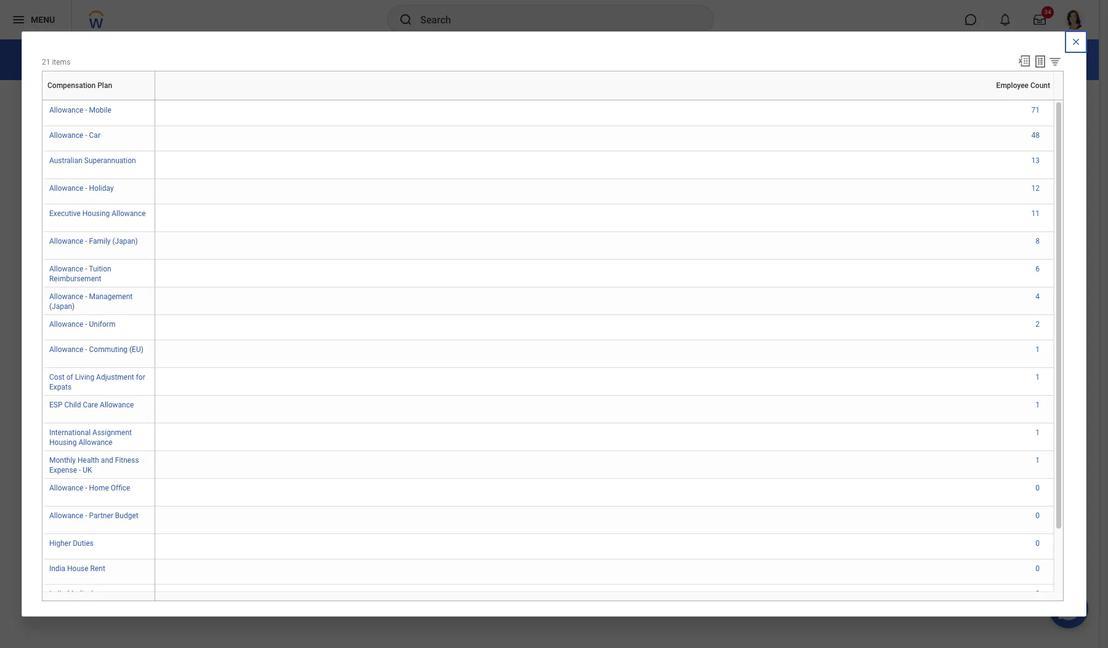 Task type: describe. For each thing, give the bounding box(es) containing it.
reimbursement
[[49, 275, 101, 283]]

executive housing allowance link
[[49, 207, 146, 218]]

configure and view chart data image
[[1044, 94, 1058, 108]]

esp child care allowance
[[49, 401, 134, 410]]

count inside 180 employee count
[[561, 287, 582, 297]]

car
[[89, 131, 100, 140]]

india house rent link
[[49, 562, 105, 574]]

rent
[[90, 565, 105, 574]]

(japan) for allowance - family (japan)
[[112, 237, 138, 246]]

budget
[[115, 512, 138, 521]]

allowance for allowance - management (japan)
[[49, 293, 83, 301]]

child
[[64, 401, 81, 410]]

4 button
[[1036, 292, 1042, 302]]

allowance right care
[[100, 401, 134, 410]]

cost
[[49, 373, 65, 382]]

11 button
[[1031, 209, 1042, 219]]

allowance - partner budget link
[[49, 509, 138, 521]]

esp
[[49, 401, 63, 410]]

- for mobile
[[85, 106, 87, 114]]

uniform
[[89, 320, 115, 329]]

superannuation
[[84, 157, 136, 165]]

2 vertical spatial plan
[[48, 100, 50, 100]]

allowance - car
[[49, 131, 100, 140]]

international assignment housing allowance link
[[49, 426, 132, 447]]

allowance - holiday link
[[49, 182, 114, 193]]

select to filter grid data image
[[1048, 55, 1062, 68]]

assignment
[[92, 429, 132, 437]]

- for home
[[85, 484, 87, 493]]

allowance - mobile
[[49, 106, 111, 114]]

0 vertical spatial count
[[1031, 81, 1050, 90]]

1 vertical spatial compensation plan
[[44, 100, 50, 100]]

items
[[52, 58, 70, 67]]

13 button
[[1031, 156, 1042, 166]]

india medical link
[[49, 588, 93, 599]]

allowance for allowance - car
[[49, 131, 83, 140]]

3 0 button from the top
[[1036, 539, 1042, 549]]

3 1 button from the top
[[1036, 400, 1042, 410]]

8
[[1036, 237, 1040, 246]]

higher
[[49, 540, 71, 548]]

allowance - car link
[[49, 129, 100, 140]]

1 1 button from the top
[[1036, 345, 1042, 355]]

expense
[[49, 466, 77, 475]]

- for family
[[85, 237, 87, 246]]

21 items
[[42, 58, 70, 67]]

row element
[[43, 71, 157, 100]]

care
[[83, 401, 98, 410]]

employee count column header
[[155, 100, 1054, 101]]

profile logan mcneil element
[[1057, 6, 1091, 33]]

allowances by plan link
[[47, 53, 154, 68]]

medical
[[67, 590, 93, 599]]

view printable version (pdf) image
[[1069, 52, 1084, 67]]

uk
[[83, 466, 92, 475]]

india for india house rent
[[49, 565, 65, 574]]

commuting
[[89, 346, 128, 354]]

india for india medical
[[49, 590, 65, 599]]

compensation plan button
[[44, 100, 50, 100]]

allowance for allowance - partner budget
[[49, 512, 83, 521]]

family
[[89, 237, 111, 246]]

allowance - partner budget
[[49, 512, 138, 521]]

management
[[89, 293, 133, 301]]

allowances by plan
[[47, 53, 154, 68]]

allowance - tuition reimbursement
[[49, 265, 111, 283]]

cost of living adjustment for expats link
[[49, 371, 145, 392]]

allowance - uniform link
[[49, 318, 115, 329]]

monthly health and fitness expense - uk
[[49, 456, 139, 475]]

- for holiday
[[85, 184, 87, 193]]

(japan) for allowance - management (japan)
[[49, 303, 75, 311]]

export to worksheets image
[[1033, 54, 1048, 69]]

1 vertical spatial compensation
[[44, 100, 48, 100]]

5 0 from the top
[[1036, 590, 1040, 599]]

3 1 from the top
[[1036, 401, 1040, 410]]

adjustment
[[96, 373, 134, 382]]

4 1 button from the top
[[1036, 428, 1042, 438]]

- for management
[[85, 293, 87, 301]]

allowance for allowance - commuting (eu)
[[49, 346, 83, 354]]

executive housing allowance
[[49, 209, 146, 218]]

- for commuting
[[85, 346, 87, 354]]

2 1 button from the top
[[1036, 373, 1042, 383]]

allowance for allowance - home office
[[49, 484, 83, 493]]

international
[[49, 429, 91, 437]]

previous page image
[[22, 51, 37, 66]]

duties
[[73, 540, 94, 548]]

2
[[1036, 320, 1040, 329]]

allowance - mobile link
[[49, 103, 111, 114]]

executive
[[49, 209, 81, 218]]

australian superannuation link
[[49, 154, 136, 165]]

international assignment housing allowance
[[49, 429, 132, 447]]

allowance for allowance - uniform
[[49, 320, 83, 329]]

1 horizontal spatial housing
[[82, 209, 110, 218]]

2 0 from the top
[[1036, 512, 1040, 521]]

monthly
[[49, 456, 76, 465]]

- for tuition
[[85, 265, 87, 274]]

allowance for allowance - family (japan)
[[49, 237, 83, 246]]

4 0 from the top
[[1036, 565, 1040, 574]]

4 0 button from the top
[[1036, 564, 1042, 574]]

office
[[111, 484, 130, 493]]

allowance - commuting (eu) link
[[49, 343, 143, 354]]

allowance for allowance - tuition reimbursement
[[49, 265, 83, 274]]

allowance down the holiday
[[112, 209, 146, 218]]

3 0 from the top
[[1036, 540, 1040, 548]]

export to excel image
[[1040, 52, 1055, 67]]

- for car
[[85, 131, 87, 140]]



Task type: vqa. For each thing, say whether or not it's contained in the screenshot.
leftmost Update Profile: Talent Review GMS: Logan McNeil
no



Task type: locate. For each thing, give the bounding box(es) containing it.
6
[[1036, 265, 1040, 274]]

(japan) right family
[[112, 237, 138, 246]]

allowances
[[47, 53, 111, 68]]

allowance - commuting (eu)
[[49, 346, 143, 354]]

180 employee count
[[524, 246, 582, 297]]

australian superannuation
[[49, 157, 136, 165]]

1 0 button from the top
[[1036, 484, 1042, 493]]

employee count
[[996, 81, 1050, 90], [155, 100, 160, 100]]

0 horizontal spatial employee count
[[155, 100, 160, 100]]

0 vertical spatial employee
[[996, 81, 1029, 90]]

india left the medical
[[49, 590, 65, 599]]

allowance up higher duties link at the bottom of page
[[49, 512, 83, 521]]

partner
[[89, 512, 113, 521]]

11
[[1031, 209, 1040, 218]]

2 india from the top
[[49, 590, 65, 599]]

plan
[[130, 53, 154, 68], [97, 81, 112, 90], [48, 100, 50, 100]]

allowance inside allowance - management (japan)
[[49, 293, 83, 301]]

plan up mobile
[[97, 81, 112, 90]]

count
[[1031, 81, 1050, 90], [158, 100, 160, 100], [561, 287, 582, 297]]

allowance - management (japan)
[[49, 293, 133, 311]]

1 vertical spatial india
[[49, 590, 65, 599]]

monthly health and fitness expense - uk link
[[49, 454, 139, 475]]

india medical
[[49, 590, 93, 599]]

0 horizontal spatial plan
[[48, 100, 50, 100]]

compensation inside row element
[[47, 81, 96, 90]]

0 vertical spatial housing
[[82, 209, 110, 218]]

71 button
[[1031, 105, 1042, 115]]

- inside "link"
[[85, 320, 87, 329]]

8 button
[[1036, 237, 1042, 246]]

48
[[1031, 131, 1040, 140]]

allowance for allowance - holiday
[[49, 184, 83, 193]]

house
[[67, 565, 88, 574]]

compensation down 21
[[44, 100, 48, 100]]

2 vertical spatial count
[[561, 287, 582, 297]]

1 horizontal spatial employee
[[524, 287, 559, 297]]

allowance down allowance - management (japan)
[[49, 320, 83, 329]]

higher duties
[[49, 540, 94, 548]]

0 vertical spatial (japan)
[[112, 237, 138, 246]]

higher duties link
[[49, 537, 94, 548]]

esp child care allowance link
[[49, 399, 134, 410]]

4
[[1036, 293, 1040, 301]]

0 vertical spatial employee count
[[996, 81, 1050, 90]]

housing down the holiday
[[82, 209, 110, 218]]

by
[[114, 53, 127, 68]]

- for partner
[[85, 512, 87, 521]]

housing inside international assignment housing allowance
[[49, 439, 77, 447]]

2 horizontal spatial employee
[[996, 81, 1029, 90]]

5 1 from the top
[[1036, 456, 1040, 465]]

- inside allowance - management (japan)
[[85, 293, 87, 301]]

allowance up the australian
[[49, 131, 83, 140]]

2 1 from the top
[[1036, 373, 1040, 382]]

india house rent
[[49, 565, 105, 574]]

compensation up allowance - mobile link
[[47, 81, 96, 90]]

1 horizontal spatial plan
[[97, 81, 112, 90]]

0 horizontal spatial (japan)
[[49, 303, 75, 311]]

india left 'house'
[[49, 565, 65, 574]]

- left the holiday
[[85, 184, 87, 193]]

allowance up executive
[[49, 184, 83, 193]]

12
[[1031, 184, 1040, 193]]

living
[[75, 373, 94, 382]]

21
[[42, 58, 50, 67]]

- left uk
[[79, 466, 81, 475]]

1 horizontal spatial count
[[561, 287, 582, 297]]

6 button
[[1036, 264, 1042, 274]]

- inside 'monthly health and fitness expense - uk'
[[79, 466, 81, 475]]

13
[[1031, 157, 1040, 165]]

allowance - holiday
[[49, 184, 114, 193]]

for
[[136, 373, 145, 382]]

india
[[49, 565, 65, 574], [49, 590, 65, 599]]

notifications large image
[[999, 14, 1011, 26]]

plan up allowance - mobile link
[[48, 100, 50, 100]]

allowance up reimbursement
[[49, 265, 83, 274]]

employee count inside column header
[[155, 100, 160, 100]]

allowance up health
[[78, 439, 113, 447]]

2 horizontal spatial count
[[1031, 81, 1050, 90]]

- left partner
[[85, 512, 87, 521]]

1 vertical spatial (japan)
[[49, 303, 75, 311]]

health
[[78, 456, 99, 465]]

1 horizontal spatial (japan)
[[112, 237, 138, 246]]

home
[[89, 484, 109, 493]]

mobile
[[89, 106, 111, 114]]

1 vertical spatial employee
[[155, 100, 158, 100]]

5 1 button from the top
[[1036, 456, 1042, 466]]

allowance up of
[[49, 346, 83, 354]]

count right row element
[[158, 100, 160, 100]]

count down 180 button
[[561, 287, 582, 297]]

allowance - uniform
[[49, 320, 115, 329]]

2 0 button from the top
[[1036, 511, 1042, 521]]

1
[[1036, 346, 1040, 354], [1036, 373, 1040, 382], [1036, 401, 1040, 410], [1036, 429, 1040, 437], [1036, 456, 1040, 465]]

(japan) up allowance - uniform "link"
[[49, 303, 75, 311]]

count up configure and view chart data image at the top of the page
[[1031, 81, 1050, 90]]

- inside the allowance - tuition reimbursement
[[85, 265, 87, 274]]

48 button
[[1031, 131, 1042, 141]]

cost of living adjustment for expats
[[49, 373, 145, 392]]

0 vertical spatial india
[[49, 565, 65, 574]]

- left mobile
[[85, 106, 87, 114]]

export to excel image
[[1018, 54, 1031, 68]]

housing down international
[[49, 439, 77, 447]]

expats
[[49, 383, 72, 392]]

compensation plan inside row element
[[47, 81, 112, 90]]

- left uniform
[[85, 320, 87, 329]]

- for uniform
[[85, 320, 87, 329]]

allowance - family (japan) link
[[49, 235, 138, 246]]

2 horizontal spatial plan
[[130, 53, 154, 68]]

search image
[[398, 12, 413, 27]]

- left car
[[85, 131, 87, 140]]

- left commuting
[[85, 346, 87, 354]]

of
[[66, 373, 73, 382]]

fitness
[[115, 456, 139, 465]]

- left family
[[85, 237, 87, 246]]

0 horizontal spatial employee
[[155, 100, 158, 100]]

employee inside 180 employee count
[[524, 287, 559, 297]]

- left home
[[85, 484, 87, 493]]

compensation
[[47, 81, 96, 90], [44, 100, 48, 100]]

1 horizontal spatial employee count
[[996, 81, 1050, 90]]

holiday
[[89, 184, 114, 193]]

toolbar
[[1012, 54, 1064, 71]]

0 horizontal spatial housing
[[49, 439, 77, 447]]

allowance inside the allowance - tuition reimbursement
[[49, 265, 83, 274]]

2 button
[[1036, 320, 1042, 330]]

australian
[[49, 157, 82, 165]]

0 vertical spatial compensation
[[47, 81, 96, 90]]

(eu)
[[129, 346, 143, 354]]

1 vertical spatial housing
[[49, 439, 77, 447]]

2 vertical spatial employee
[[524, 287, 559, 297]]

plan right "by"
[[130, 53, 154, 68]]

1 vertical spatial plan
[[97, 81, 112, 90]]

allowance - tuition reimbursement link
[[49, 262, 111, 283]]

employee inside column header
[[155, 100, 158, 100]]

allowance down expense
[[49, 484, 83, 493]]

employee
[[996, 81, 1029, 90], [155, 100, 158, 100], [524, 287, 559, 297]]

allowance inside international assignment housing allowance
[[78, 439, 113, 447]]

close image
[[1071, 37, 1081, 47]]

180 button
[[526, 243, 582, 286]]

inbox large image
[[1034, 14, 1046, 26]]

- left the tuition
[[85, 265, 87, 274]]

tuition
[[89, 265, 111, 274]]

4 1 from the top
[[1036, 429, 1040, 437]]

allowance down compensation plan 'button'
[[49, 106, 83, 114]]

1 india from the top
[[49, 565, 65, 574]]

allowance - family (japan)
[[49, 237, 138, 246]]

1 vertical spatial count
[[158, 100, 160, 100]]

allowance - home office
[[49, 484, 130, 493]]

1 0 from the top
[[1036, 484, 1040, 493]]

180 main content
[[0, 39, 1099, 494]]

0 vertical spatial plan
[[130, 53, 154, 68]]

1 button
[[1036, 345, 1042, 355], [1036, 373, 1042, 383], [1036, 400, 1042, 410], [1036, 428, 1042, 438], [1036, 456, 1042, 466]]

12 button
[[1031, 184, 1042, 194]]

plan inside row element
[[97, 81, 112, 90]]

0 horizontal spatial count
[[158, 100, 160, 100]]

- down reimbursement
[[85, 293, 87, 301]]

allowance - home office link
[[49, 482, 130, 493]]

0 vertical spatial compensation plan
[[47, 81, 112, 90]]

allowance for allowance - mobile
[[49, 106, 83, 114]]

1 vertical spatial employee count
[[155, 100, 160, 100]]

(japan) inside allowance - management (japan)
[[49, 303, 75, 311]]

and
[[101, 456, 113, 465]]

5 0 button from the top
[[1036, 590, 1042, 599]]

allowance down reimbursement
[[49, 293, 83, 301]]

71
[[1031, 106, 1040, 114]]

allowance - management (japan) link
[[49, 290, 133, 311]]

1 1 from the top
[[1036, 346, 1040, 354]]

0
[[1036, 484, 1040, 493], [1036, 512, 1040, 521], [1036, 540, 1040, 548], [1036, 565, 1040, 574], [1036, 590, 1040, 599]]

plan inside 180 main content
[[130, 53, 154, 68]]

count inside column header
[[158, 100, 160, 100]]

allowance down executive
[[49, 237, 83, 246]]

180
[[526, 246, 580, 283]]



